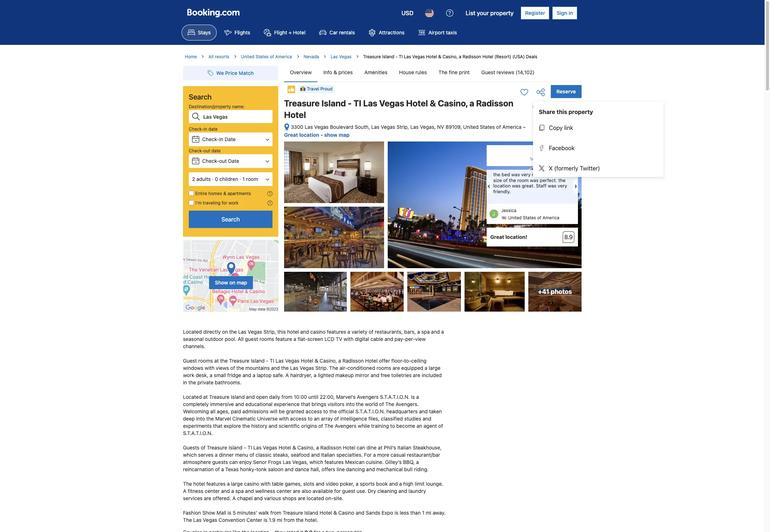 Task type: locate. For each thing, give the bounding box(es) containing it.
located
[[307, 496, 324, 502]]

in inside located directly on the las vegas strip, this hotel and casino features a variety of restaurants, bars, a spa and a seasonal outdoor pool. all guest rooms feature a flat-screen lcd tv with digital cable and pay-per-view channels. guest rooms at the treasure island - ti las vegas hotel & casino, a radisson hotel offer floor-to-ceiling windows with views of the mountains and the las vegas strip. the air-conditioned rooms are equipped a large work desk, a small fridge and a laptop safe. a hairdryer, a lighted makeup mirror and free toiletries are included in the private bathrooms. located at treasure island and open daily from 10:00 until 22:00, marvel's avengers s.t.a.t.i.o.n. is a completely immersive and educational experience that brings visitors into the world of the avengers. welcoming all ages, paid admissions will be granted access to the official s.t.a.t.i.o.n. headquarters and taken deep into the marvel cinematic universe with access to an array of intelligence files, classified studies and experiments that explore the history and scientific origins of the avengers while training to become an agent of s.t.a.t.i.o.n. guests of treasure island - ti las vegas hotel & casino, a radisson hotel can dine at phil's italian steakhouse, which serves a dinner menu of classic steaks, seafood and italian specialties. for a more casual restaurant/bar atmosphere guests can enjoy senor frogs las vegas, which features mexican cuisine. gilley's bbq, a reincarnation of a texas honky-tonk saloon and dance hall, offers line dancing and mechanical bull riding. the hotel features a large casino with table games, slots and video poker, a sports book and a high limit lounge. a fitness center and a spa and wellness center are also available for guest use. dry cleaning and laundry services are offered. a chapel and various shops are located on-site. fashion show mall is 5 minutes' walk from treasure island hotel & casino and sands expo is less than 1 mi away. the las vegas convention center is 1.9 mi from the hotel.
[[183, 380, 187, 386]]

mall
[[217, 510, 226, 516]]

1 vertical spatial spa
[[235, 489, 244, 495]]

1 horizontal spatial all
[[238, 336, 244, 342]]

on inside search section
[[229, 280, 235, 286]]

perfect.
[[540, 177, 557, 183]]

the up pool.
[[229, 329, 237, 335]]

of right agent
[[438, 423, 443, 429]]

- up boulevard
[[348, 98, 352, 108]]

1 vertical spatial date
[[212, 148, 221, 154]]

scored 8.9 element
[[563, 232, 574, 243]]

0 vertical spatial show
[[215, 280, 228, 286]]

copy link button
[[533, 119, 663, 137]]

radisson up specialties.
[[320, 445, 341, 451]]

treasure
[[363, 54, 381, 59], [284, 98, 320, 108], [229, 358, 249, 364], [209, 394, 229, 400], [207, 445, 227, 451], [283, 510, 303, 516]]

all resorts link
[[208, 54, 229, 60]]

strip, down treasure island - ti las vegas hotel & casino, a radisson hotel
[[397, 124, 409, 130]]

site.
[[334, 496, 343, 502]]

1 horizontal spatial out
[[219, 158, 227, 164]]

0 vertical spatial rooms
[[259, 336, 274, 342]]

america inside 'link'
[[275, 54, 292, 59]]

flight + hotel link
[[258, 25, 312, 41]]

reviews down "(resort)"
[[497, 69, 514, 75]]

hotel right flight
[[293, 29, 306, 36]]

1 vertical spatial united states of america
[[508, 215, 559, 221]]

equipped
[[401, 365, 423, 371]]

a inside treasure island - ti las vegas hotel & casino, a radisson hotel
[[469, 98, 474, 108]]

0 horizontal spatial map
[[237, 280, 247, 286]]

america down staff
[[543, 215, 559, 221]]

airport taxis link
[[412, 25, 463, 41]]

1 horizontal spatial large
[[429, 365, 440, 371]]

enjoy
[[239, 460, 252, 466]]

on inside located directly on the las vegas strip, this hotel and casino features a variety of restaurants, bars, a spa and a seasonal outdoor pool. all guest rooms feature a flat-screen lcd tv with digital cable and pay-per-view channels. guest rooms at the treasure island - ti las vegas hotel & casino, a radisson hotel offer floor-to-ceiling windows with views of the mountains and the las vegas strip. the air-conditioned rooms are equipped a large work desk, a small fridge and a laptop safe. a hairdryer, a lighted makeup mirror and free toiletries are included in the private bathrooms. located at treasure island and open daily from 10:00 until 22:00, marvel's avengers s.t.a.t.i.o.n. is a completely immersive and educational experience that brings visitors into the world of the avengers. welcoming all ages, paid admissions will be granted access to the official s.t.a.t.i.o.n. headquarters and taken deep into the marvel cinematic universe with access to an array of intelligence files, classified studies and experiments that explore the history and scientific origins of the avengers while training to become an agent of s.t.a.t.i.o.n. guests of treasure island - ti las vegas hotel & casino, a radisson hotel can dine at phil's italian steakhouse, which serves a dinner menu of classic steaks, seafood and italian specialties. for a more casual restaurant/bar atmosphere guests can enjoy senor frogs las vegas, which features mexican cuisine. gilley's bbq, a reincarnation of a texas honky-tonk saloon and dance hall, offers line dancing and mechanical bull riding. the hotel features a large casino with table games, slots and video poker, a sports book and a high limit lounge. a fitness center and a spa and wellness center are also available for guest use. dry cleaning and laundry services are offered. a chapel and various shops are located on-site. fashion show mall is 5 minutes' walk from treasure island hotel & casino and sands expo is less than 1 mi away. the las vegas convention center is 1.9 mi from the hotel.
[[222, 329, 228, 335]]

1 inside located directly on the las vegas strip, this hotel and casino features a variety of restaurants, bars, a spa and a seasonal outdoor pool. all guest rooms feature a flat-screen lcd tv with digital cable and pay-per-view channels. guest rooms at the treasure island - ti las vegas hotel & casino, a radisson hotel offer floor-to-ceiling windows with views of the mountains and the las vegas strip. the air-conditioned rooms are equipped a large work desk, a small fridge and a laptop safe. a hairdryer, a lighted makeup mirror and free toiletries are included in the private bathrooms. located at treasure island and open daily from 10:00 until 22:00, marvel's avengers s.t.a.t.i.o.n. is a completely immersive and educational experience that brings visitors into the world of the avengers. welcoming all ages, paid admissions will be granted access to the official s.t.a.t.i.o.n. headquarters and taken deep into the marvel cinematic universe with access to an array of intelligence files, classified studies and experiments that explore the history and scientific origins of the avengers while training to become an agent of s.t.a.t.i.o.n. guests of treasure island - ti las vegas hotel & casino, a radisson hotel can dine at phil's italian steakhouse, which serves a dinner menu of classic steaks, seafood and italian specialties. for a more casual restaurant/bar atmosphere guests can enjoy senor frogs las vegas, which features mexican cuisine. gilley's bbq, a reincarnation of a texas honky-tonk saloon and dance hall, offers line dancing and mechanical bull riding. the hotel features a large casino with table games, slots and video poker, a sports book and a high limit lounge. a fitness center and a spa and wellness center are also available for guest use. dry cleaning and laundry services are offered. a chapel and various shops are located on-site. fashion show mall is 5 minutes' walk from treasure island hotel & casino and sands expo is less than 1 mi away. the las vegas convention center is 1.9 mi from the hotel.
[[422, 510, 424, 516]]

1 horizontal spatial map
[[339, 132, 349, 138]]

1 center from the left
[[205, 489, 220, 495]]

vegas inside 'link'
[[339, 54, 352, 59]]

work inside search section
[[229, 200, 238, 206]]

strip, inside the 3300 las vegas boulevard south, las vegas strip, las vegas, nv 89109, united states of america – great location - show map
[[397, 124, 409, 130]]

all inside located directly on the las vegas strip, this hotel and casino features a variety of restaurants, bars, a spa and a seasonal outdoor pool. all guest rooms feature a flat-screen lcd tv with digital cable and pay-per-view channels. guest rooms at the treasure island - ti las vegas hotel & casino, a radisson hotel offer floor-to-ceiling windows with views of the mountains and the las vegas strip. the air-conditioned rooms are equipped a large work desk, a small fridge and a laptop safe. a hairdryer, a lighted makeup mirror and free toiletries are included in the private bathrooms. located at treasure island and open daily from 10:00 until 22:00, marvel's avengers s.t.a.t.i.o.n. is a completely immersive and educational experience that brings visitors into the world of the avengers. welcoming all ages, paid admissions will be granted access to the official s.t.a.t.i.o.n. headquarters and taken deep into the marvel cinematic universe with access to an array of intelligence files, classified studies and experiments that explore the history and scientific origins of the avengers while training to become an agent of s.t.a.t.i.o.n. guests of treasure island - ti las vegas hotel & casino, a radisson hotel can dine at phil's italian steakhouse, which serves a dinner menu of classic steaks, seafood and italian specialties. for a more casual restaurant/bar atmosphere guests can enjoy senor frogs las vegas, which features mexican cuisine. gilley's bbq, a reincarnation of a texas honky-tonk saloon and dance hall, offers line dancing and mechanical bull riding. the hotel features a large casino with table games, slots and video poker, a sports book and a high limit lounge. a fitness center and a spa and wellness center are also available for guest use. dry cleaning and laundry services are offered. a chapel and various shops are located on-site. fashion show mall is 5 minutes' walk from treasure island hotel & casino and sands expo is less than 1 mi away. the las vegas convention center is 1.9 mi from the hotel.
[[238, 336, 244, 342]]

features up offers
[[325, 460, 344, 466]]

ti
[[399, 54, 403, 59], [354, 98, 361, 108], [270, 358, 274, 364], [247, 445, 252, 451]]

of inside the 3300 las vegas boulevard south, las vegas strip, las vegas, nv 89109, united states of america – great location - show map
[[496, 124, 501, 130]]

1 vertical spatial at
[[203, 394, 208, 400]]

0 horizontal spatial ·
[[212, 176, 214, 182]]

1 horizontal spatial center
[[277, 489, 292, 495]]

prices
[[338, 69, 353, 75]]

destination/property
[[189, 104, 231, 109]]

guest reviews (14,102) link
[[476, 63, 540, 82]]

the down desk, at the bottom of the page
[[188, 380, 196, 386]]

we'll show you stays where you can have the entire place to yourself image
[[267, 191, 273, 196], [267, 191, 273, 196]]

vegas, down the seafood at the left bottom of the page
[[292, 460, 308, 466]]

1 vertical spatial can
[[229, 460, 238, 466]]

booking.com image
[[187, 9, 240, 17]]

1 vertical spatial into
[[196, 416, 205, 422]]

treasure down shops
[[283, 510, 303, 516]]

1 vertical spatial guest
[[183, 358, 197, 364]]

is left 5
[[228, 510, 231, 516]]

2 adults · 0 children · 1 room
[[192, 176, 258, 182]]

walk
[[259, 510, 269, 516]]

2 center from the left
[[277, 489, 292, 495]]

reviews up x
[[544, 157, 560, 162]]

away.
[[433, 510, 446, 516]]

guest down "(resort)"
[[481, 69, 495, 75]]

- inside the 3300 las vegas boulevard south, las vegas strip, las vegas, nv 89109, united states of america – great location - show map
[[321, 132, 323, 138]]

america inside the 3300 las vegas boulevard south, las vegas strip, las vegas, nv 89109, united states of america – great location - show map
[[502, 124, 522, 130]]

from right 1.9
[[284, 518, 295, 524]]

which down guests
[[183, 452, 197, 458]]

map inside search section
[[237, 280, 247, 286]]

poker,
[[340, 481, 354, 487]]

casino down honky-
[[244, 481, 259, 487]]

center up offered.
[[205, 489, 220, 495]]

car rentals
[[329, 29, 355, 36]]

outdoor
[[205, 336, 223, 342]]

a left chapel
[[232, 496, 236, 502]]

s.t.a.t.i.o.n.
[[380, 394, 410, 400], [355, 409, 385, 415], [183, 431, 213, 437]]

0 horizontal spatial rooms
[[198, 358, 213, 364]]

america up overview
[[275, 54, 292, 59]]

saloon
[[268, 467, 283, 473]]

the up views
[[220, 358, 228, 364]]

are down equipped
[[413, 373, 420, 379]]

casino, inside treasure island - ti las vegas hotel & casino, a radisson hotel
[[438, 98, 468, 108]]

fashion
[[183, 510, 201, 516]]

0 vertical spatial date
[[208, 126, 218, 132]]

check-in date
[[189, 126, 218, 132]]

hotel.
[[305, 518, 318, 524]]

show inside located directly on the las vegas strip, this hotel and casino features a variety of restaurants, bars, a spa and a seasonal outdoor pool. all guest rooms feature a flat-screen lcd tv with digital cable and pay-per-view channels. guest rooms at the treasure island - ti las vegas hotel & casino, a radisson hotel offer floor-to-ceiling windows with views of the mountains and the las vegas strip. the air-conditioned rooms are equipped a large work desk, a small fridge and a laptop safe. a hairdryer, a lighted makeup mirror and free toiletries are included in the private bathrooms. located at treasure island and open daily from 10:00 until 22:00, marvel's avengers s.t.a.t.i.o.n. is a completely immersive and educational experience that brings visitors into the world of the avengers. welcoming all ages, paid admissions will be granted access to the official s.t.a.t.i.o.n. headquarters and taken deep into the marvel cinematic universe with access to an array of intelligence files, classified studies and experiments that explore the history and scientific origins of the avengers while training to become an agent of s.t.a.t.i.o.n. guests of treasure island - ti las vegas hotel & casino, a radisson hotel can dine at phil's italian steakhouse, which serves a dinner menu of classic steaks, seafood and italian specialties. for a more casual restaurant/bar atmosphere guests can enjoy senor frogs las vegas, which features mexican cuisine. gilley's bbq, a reincarnation of a texas honky-tonk saloon and dance hall, offers line dancing and mechanical bull riding. the hotel features a large casino with table games, slots and video poker, a sports book and a high limit lounge. a fitness center and a spa and wellness center are also available for guest use. dry cleaning and laundry services are offered. a chapel and various shops are located on-site. fashion show mall is 5 minutes' walk from treasure island hotel & casino and sands expo is less than 1 mi away. the las vegas convention center is 1.9 mi from the hotel.
[[202, 510, 215, 516]]

great left location!
[[490, 234, 504, 240]]

for inside located directly on the las vegas strip, this hotel and casino features a variety of restaurants, bars, a spa and a seasonal outdoor pool. all guest rooms feature a flat-screen lcd tv with digital cable and pay-per-view channels. guest rooms at the treasure island - ti las vegas hotel & casino, a radisson hotel offer floor-to-ceiling windows with views of the mountains and the las vegas strip. the air-conditioned rooms are equipped a large work desk, a small fridge and a laptop safe. a hairdryer, a lighted makeup mirror and free toiletries are included in the private bathrooms. located at treasure island and open daily from 10:00 until 22:00, marvel's avengers s.t.a.t.i.o.n. is a completely immersive and educational experience that brings visitors into the world of the avengers. welcoming all ages, paid admissions will be granted access to the official s.t.a.t.i.o.n. headquarters and taken deep into the marvel cinematic universe with access to an array of intelligence files, classified studies and experiments that explore the history and scientific origins of the avengers while training to become an agent of s.t.a.t.i.o.n. guests of treasure island - ti las vegas hotel & casino, a radisson hotel can dine at phil's italian steakhouse, which serves a dinner menu of classic steaks, seafood and italian specialties. for a more casual restaurant/bar atmosphere guests can enjoy senor frogs las vegas, which features mexican cuisine. gilley's bbq, a reincarnation of a texas honky-tonk saloon and dance hall, offers line dancing and mechanical bull riding. the hotel features a large casino with table games, slots and video poker, a sports book and a high limit lounge. a fitness center and a spa and wellness center are also available for guest use. dry cleaning and laundry services are offered. a chapel and various shops are located on-site. fashion show mall is 5 minutes' walk from treasure island hotel & casino and sands expo is less than 1 mi away. the las vegas convention center is 1.9 mi from the hotel.
[[334, 489, 341, 495]]

all inside all resorts link
[[208, 54, 214, 59]]

1 vertical spatial very
[[558, 183, 567, 189]]

of
[[270, 54, 274, 59], [496, 124, 501, 130], [503, 177, 508, 183], [537, 215, 541, 221], [369, 329, 373, 335], [230, 365, 235, 371], [379, 402, 384, 408], [334, 416, 339, 422], [318, 423, 323, 429], [438, 423, 443, 429], [201, 445, 205, 451], [250, 452, 254, 458], [215, 467, 220, 473]]

check-in date
[[202, 136, 236, 142]]

small
[[214, 373, 226, 379]]

0 vertical spatial reviews
[[497, 69, 514, 75]]

+ down the check-out date
[[195, 160, 197, 164]]

0 vertical spatial for
[[222, 200, 227, 206]]

cleaning
[[377, 489, 397, 495]]

1 vertical spatial all
[[238, 336, 244, 342]]

taxis
[[446, 29, 457, 36]]

0 horizontal spatial hotel
[[193, 481, 205, 487]]

1 horizontal spatial strip,
[[397, 124, 409, 130]]

united inside the 3300 las vegas boulevard south, las vegas strip, las vegas, nv 89109, united states of america – great location - show map
[[463, 124, 479, 130]]

the left air-
[[329, 365, 338, 371]]

0 horizontal spatial guest
[[245, 336, 258, 342]]

at up the more
[[378, 445, 382, 451]]

this right share
[[557, 109, 567, 115]]

(usa)
[[512, 54, 525, 59]]

0 vertical spatial out
[[204, 148, 210, 154]]

the
[[439, 69, 447, 75], [561, 172, 569, 178], [329, 365, 338, 371], [385, 402, 394, 408], [324, 423, 333, 429], [183, 481, 192, 487], [183, 518, 192, 524]]

search section
[[180, 60, 281, 313]]

expo
[[382, 510, 393, 516]]

the bed was very comfortable. the size of the room was perfect. the location was great.  staff was very friendly.
[[493, 172, 569, 195]]

2 vertical spatial features
[[206, 481, 226, 487]]

rated good element
[[490, 149, 560, 158]]

name:
[[232, 104, 245, 109]]

1 right 'than' at bottom
[[422, 510, 424, 516]]

book
[[376, 481, 388, 487]]

training
[[371, 423, 389, 429]]

0 horizontal spatial united states of america
[[241, 54, 292, 59]]

1 horizontal spatial america
[[502, 124, 522, 130]]

at up the completely
[[203, 394, 208, 400]]

0 horizontal spatial casino
[[244, 481, 259, 487]]

1 vertical spatial on
[[222, 329, 228, 335]]

various
[[264, 496, 281, 502]]

of up "fridge"
[[230, 365, 235, 371]]

2 located from the top
[[183, 394, 202, 400]]

0 vertical spatial that
[[301, 402, 310, 408]]

1 vertical spatial location
[[493, 183, 511, 189]]

mechanical
[[376, 467, 403, 473]]

0 horizontal spatial out
[[204, 148, 210, 154]]

0 vertical spatial map
[[339, 132, 349, 138]]

- up mountains on the bottom of page
[[266, 358, 268, 364]]

check- for check-out date
[[202, 158, 219, 164]]

car
[[329, 29, 338, 36]]

property
[[490, 10, 514, 16], [569, 109, 593, 115]]

0 vertical spatial all
[[208, 54, 214, 59]]

0 vertical spatial italian
[[397, 445, 411, 451]]

vegas, left nv
[[420, 124, 436, 130]]

0 horizontal spatial can
[[229, 460, 238, 466]]

of right size
[[503, 177, 508, 183]]

hall,
[[311, 467, 320, 473]]

dine
[[367, 445, 377, 451]]

a up services
[[183, 489, 186, 495]]

was
[[511, 172, 520, 178], [530, 177, 538, 183], [512, 183, 521, 189], [548, 183, 556, 189]]

show on map
[[215, 280, 247, 286]]

0 horizontal spatial america
[[275, 54, 292, 59]]

if you select this option, we'll show you popular business travel features like breakfast, wifi and free parking. image
[[267, 201, 273, 206]]

1 right children
[[242, 176, 245, 182]]

location down bed
[[493, 183, 511, 189]]

treasure inside treasure island - ti las vegas hotel & casino, a radisson hotel
[[284, 98, 320, 108]]

from
[[282, 394, 292, 400], [270, 510, 281, 516], [284, 518, 295, 524]]

0 vertical spatial +
[[289, 29, 292, 36]]

for up site.
[[334, 489, 341, 495]]

las up "classic"
[[253, 445, 262, 451]]

0 vertical spatial at
[[214, 358, 219, 364]]

lounge.
[[426, 481, 443, 487]]

room
[[246, 176, 258, 182], [517, 177, 529, 183]]

+ for check-in date
[[195, 138, 197, 142]]

deep
[[183, 416, 195, 422]]

0 vertical spatial s.t.a.t.i.o.n.
[[380, 394, 410, 400]]

0 vertical spatial on
[[229, 280, 235, 286]]

show
[[324, 132, 337, 138]]

while
[[358, 423, 370, 429]]

0 vertical spatial date
[[225, 136, 236, 142]]

sign in link
[[552, 7, 577, 20]]

casino, up 89109,
[[438, 98, 468, 108]]

in right "sign"
[[569, 10, 573, 16]]

(resort)
[[495, 54, 511, 59]]

tv
[[336, 336, 342, 342]]

1 vertical spatial america
[[502, 124, 522, 130]]

2 horizontal spatial united
[[508, 215, 522, 221]]

1 horizontal spatial which
[[309, 460, 323, 466]]

this up feature
[[277, 329, 286, 335]]

0 horizontal spatial property
[[490, 10, 514, 16]]

1 vertical spatial located
[[183, 394, 202, 400]]

seafood
[[291, 452, 310, 458]]

1 vertical spatial date
[[228, 158, 239, 164]]

1 horizontal spatial mi
[[426, 510, 431, 516]]

2 · from the left
[[240, 176, 241, 182]]

and up flat-
[[300, 329, 309, 335]]

0 horizontal spatial which
[[183, 452, 197, 458]]

mexican
[[345, 460, 364, 466]]

intelligence
[[340, 416, 367, 422]]

1 vertical spatial large
[[231, 481, 243, 487]]

0 vertical spatial features
[[327, 329, 346, 335]]

of right world
[[379, 402, 384, 408]]

1 vertical spatial property
[[569, 109, 593, 115]]

1 horizontal spatial search
[[221, 216, 240, 223]]

0 horizontal spatial into
[[196, 416, 205, 422]]

1 vertical spatial which
[[309, 460, 323, 466]]

less
[[400, 510, 409, 516]]

large down "texas"
[[231, 481, 243, 487]]

0 vertical spatial into
[[346, 402, 355, 408]]

scientific
[[279, 423, 300, 429]]

room up 'apartments'
[[246, 176, 258, 182]]

united states of america up the match
[[241, 54, 292, 59]]

features up tv
[[327, 329, 346, 335]]

1 horizontal spatial great
[[490, 234, 504, 240]]

large up included
[[429, 365, 440, 371]]

1 horizontal spatial guest
[[342, 489, 355, 495]]

hotel up conditioned
[[365, 358, 378, 364]]

0 horizontal spatial to
[[308, 416, 313, 422]]

0 vertical spatial from
[[282, 394, 292, 400]]

this
[[557, 109, 567, 115], [277, 329, 286, 335]]

is left 1.9
[[264, 518, 267, 524]]

and up educational
[[246, 394, 255, 400]]

usd
[[401, 10, 413, 16]]

a right the safe.
[[286, 373, 289, 379]]

- inside treasure island - ti las vegas hotel & casino, a radisson hotel
[[348, 98, 352, 108]]

1 horizontal spatial united states of america
[[508, 215, 559, 221]]

treasure island - ti las vegas hotel & casino, a radisson hotel (resort) (usa) deals link
[[363, 54, 537, 59]]

1 horizontal spatial to
[[323, 409, 328, 415]]

can up "texas"
[[229, 460, 238, 466]]

to
[[323, 409, 328, 415], [308, 416, 313, 422], [390, 423, 395, 429]]

all right pool.
[[238, 336, 244, 342]]

location!
[[505, 234, 527, 240]]

out down 'check-in date'
[[204, 148, 210, 154]]

1 vertical spatial search
[[221, 216, 240, 223]]

date for check-out date
[[212, 148, 221, 154]]

located
[[183, 329, 202, 335], [183, 394, 202, 400]]

flights link
[[218, 25, 256, 41]]

show inside search section
[[215, 280, 228, 286]]

2 horizontal spatial states
[[523, 215, 536, 221]]

guest
[[481, 69, 495, 75], [183, 358, 197, 364]]

89109,
[[446, 124, 462, 130]]

1 horizontal spatial vegas,
[[420, 124, 436, 130]]

8.9
[[564, 234, 573, 241]]

channels.
[[183, 344, 205, 350]]

0 vertical spatial access
[[306, 409, 322, 415]]

united states of america link
[[241, 54, 292, 60]]

1 vertical spatial vegas,
[[292, 460, 308, 466]]

overview
[[290, 69, 312, 75]]

staff
[[536, 183, 547, 189]]

great
[[284, 132, 298, 138], [490, 234, 504, 240]]

out
[[204, 148, 210, 154], [219, 158, 227, 164]]

the down (formerly
[[561, 172, 569, 178]]

1 horizontal spatial reviews
[[544, 157, 560, 162]]

bathrooms.
[[215, 380, 241, 386]]

las inside las vegas 'link'
[[331, 54, 338, 59]]

1 horizontal spatial avengers
[[357, 394, 379, 400]]

island inside treasure island - ti las vegas hotel & casino, a radisson hotel
[[321, 98, 346, 108]]

can up for
[[357, 445, 365, 451]]

to up array
[[323, 409, 328, 415]]

0 horizontal spatial states
[[256, 54, 269, 59]]

facebook button
[[533, 140, 663, 157]]

1 horizontal spatial guest
[[481, 69, 495, 75]]

· left 0
[[212, 176, 214, 182]]

0 horizontal spatial this
[[277, 329, 286, 335]]

are
[[393, 365, 400, 371], [413, 373, 420, 379], [293, 489, 300, 495], [204, 496, 211, 502], [298, 496, 305, 502]]

with up 'wellness'
[[261, 481, 270, 487]]

ti up south, on the top left
[[354, 98, 361, 108]]

room inside button
[[246, 176, 258, 182]]

experiments
[[183, 423, 212, 429]]

island up "menu"
[[229, 445, 242, 451]]

and up "cleaning"
[[389, 481, 398, 487]]

0 horizontal spatial guest
[[183, 358, 197, 364]]

and down cuisine.
[[366, 467, 375, 473]]

cinematic
[[232, 416, 256, 422]]

feature
[[275, 336, 292, 342]]

and right bars,
[[431, 329, 440, 335]]

date up 'check-in date'
[[208, 126, 218, 132]]

1 horizontal spatial room
[[517, 177, 529, 183]]

access down granted
[[290, 416, 306, 422]]

work inside located directly on the las vegas strip, this hotel and casino features a variety of restaurants, bars, a spa and a seasonal outdoor pool. all guest rooms feature a flat-screen lcd tv with digital cable and pay-per-view channels. guest rooms at the treasure island - ti las vegas hotel & casino, a radisson hotel offer floor-to-ceiling windows with views of the mountains and the las vegas strip. the air-conditioned rooms are equipped a large work desk, a small fridge and a laptop safe. a hairdryer, a lighted makeup mirror and free toiletries are included in the private bathrooms. located at treasure island and open daily from 10:00 until 22:00, marvel's avengers s.t.a.t.i.o.n. is a completely immersive and educational experience that brings visitors into the world of the avengers. welcoming all ages, paid admissions will be granted access to the official s.t.a.t.i.o.n. headquarters and taken deep into the marvel cinematic universe with access to an array of intelligence files, classified studies and experiments that explore the history and scientific origins of the avengers while training to become an agent of s.t.a.t.i.o.n. guests of treasure island - ti las vegas hotel & casino, a radisson hotel can dine at phil's italian steakhouse, which serves a dinner menu of classic steaks, seafood and italian specialties. for a more casual restaurant/bar atmosphere guests can enjoy senor frogs las vegas, which features mexican cuisine. gilley's bbq, a reincarnation of a texas honky-tonk saloon and dance hall, offers line dancing and mechanical bull riding. the hotel features a large casino with table games, slots and video poker, a sports book and a high limit lounge. a fitness center and a spa and wellness center are also available for guest use. dry cleaning and laundry services are offered. a chapel and various shops are located on-site. fashion show mall is 5 minutes' walk from treasure island hotel & casino and sands expo is less than 1 mi away. the las vegas convention center is 1.9 mi from the hotel.
[[183, 373, 194, 379]]

0 vertical spatial very
[[521, 172, 531, 178]]

0 horizontal spatial avengers
[[335, 423, 356, 429]]

south,
[[355, 124, 370, 130]]

0 horizontal spatial location
[[299, 132, 319, 138]]

search button
[[189, 211, 273, 228]]

las right south, on the top left
[[371, 124, 379, 130]]

all left resorts at the left of the page
[[208, 54, 214, 59]]

las up south, on the top left
[[363, 98, 377, 108]]

steaks,
[[273, 452, 289, 458]]

guest
[[245, 336, 258, 342], [342, 489, 355, 495]]

0 horizontal spatial mi
[[277, 518, 282, 524]]

1 vertical spatial that
[[213, 423, 222, 429]]

0 vertical spatial large
[[429, 365, 440, 371]]

avengers down intelligence
[[335, 423, 356, 429]]

serves
[[198, 452, 213, 458]]

we price match button
[[205, 67, 257, 80]]

laundry
[[409, 489, 426, 495]]

and
[[300, 329, 309, 335], [431, 329, 440, 335], [385, 336, 393, 342], [271, 365, 280, 371], [243, 373, 251, 379], [371, 373, 379, 379], [246, 394, 255, 400], [235, 402, 244, 408], [419, 409, 428, 415], [423, 416, 431, 422], [269, 423, 277, 429], [311, 452, 320, 458], [285, 467, 294, 473], [366, 467, 375, 473], [316, 481, 324, 487], [389, 481, 398, 487], [221, 489, 230, 495], [245, 489, 254, 495], [398, 489, 407, 495], [254, 496, 263, 502], [356, 510, 364, 516]]

2 vertical spatial america
[[543, 215, 559, 221]]

0 vertical spatial work
[[229, 200, 238, 206]]

italian up offers
[[321, 452, 335, 458]]



Task type: describe. For each thing, give the bounding box(es) containing it.
home
[[185, 54, 197, 59]]

and down 'wellness'
[[254, 496, 263, 502]]

the down array
[[324, 423, 333, 429]]

on-
[[325, 496, 334, 502]]

room inside the bed was very comfortable. the size of the room was perfect. the location was great.  staff was very friendly.
[[517, 177, 529, 183]]

restaurant/bar
[[407, 452, 440, 458]]

check- for check-in date
[[202, 136, 219, 142]]

the left hotel.
[[296, 518, 304, 524]]

is left less
[[395, 510, 398, 516]]

is up the avengers.
[[411, 394, 415, 400]]

0 horizontal spatial that
[[213, 423, 222, 429]]

0 vertical spatial which
[[183, 452, 197, 458]]

of up cable
[[369, 329, 373, 335]]

las vegas link
[[331, 54, 352, 60]]

directly
[[203, 329, 221, 335]]

and left the free
[[371, 373, 379, 379]]

2 horizontal spatial rooms
[[376, 365, 391, 371]]

daily
[[269, 394, 280, 400]]

and up available
[[316, 481, 324, 487]]

las up great location - show map button
[[305, 124, 313, 130]]

Where are you going? field
[[200, 110, 273, 123]]

0 vertical spatial to
[[323, 409, 328, 415]]

0 vertical spatial casino
[[310, 329, 326, 335]]

check-out date
[[189, 148, 221, 154]]

and up the "hall,"
[[311, 452, 320, 458]]

flat-
[[298, 336, 307, 342]]

the up headquarters
[[385, 402, 394, 408]]

friendly.
[[493, 189, 511, 195]]

click to open map view image
[[284, 123, 290, 131]]

location inside the 3300 las vegas boulevard south, las vegas strip, las vegas, nv 89109, united states of america – great location - show map
[[299, 132, 319, 138]]

boulevard
[[330, 124, 353, 130]]

specialties.
[[336, 452, 363, 458]]

per-
[[405, 336, 415, 342]]

high
[[403, 481, 413, 487]]

attractions
[[379, 29, 405, 36]]

hotel up the 3300
[[284, 110, 306, 120]]

ti inside treasure island - ti las vegas hotel & casino, a radisson hotel
[[354, 98, 361, 108]]

was left perfect.
[[530, 177, 538, 183]]

guest inside guest reviews (14,102) link
[[481, 69, 495, 75]]

las up the safe.
[[276, 358, 284, 364]]

frogs
[[268, 460, 281, 466]]

travel
[[307, 86, 319, 92]]

10:00
[[294, 394, 307, 400]]

next image
[[575, 184, 579, 189]]

was right bed
[[511, 172, 520, 178]]

car rentals link
[[313, 25, 361, 41]]

with right tv
[[344, 336, 353, 342]]

the up the safe.
[[281, 365, 289, 371]]

hotel up "steaks,"
[[279, 445, 291, 451]]

flight
[[274, 29, 287, 36]]

& inside treasure island - ti las vegas hotel & casino, a radisson hotel
[[430, 98, 436, 108]]

casual
[[391, 452, 406, 458]]

the right size
[[509, 177, 516, 183]]

ti up "menu"
[[247, 445, 252, 451]]

and right "fridge"
[[243, 373, 251, 379]]

0 horizontal spatial spa
[[235, 489, 244, 495]]

guest reviews (14,102)
[[481, 69, 535, 75]]

the fine print link
[[433, 63, 476, 82]]

treasure island - ti las vegas hotel & casino, a radisson hotel
[[284, 98, 513, 120]]

hotel up specialties.
[[343, 445, 355, 451]]

and left dance
[[285, 467, 294, 473]]

1 horizontal spatial spa
[[421, 329, 430, 335]]

toiletries
[[391, 373, 412, 379]]

2 vertical spatial s.t.a.t.i.o.n.
[[183, 431, 213, 437]]

0 vertical spatial mi
[[426, 510, 431, 516]]

0 horizontal spatial an
[[314, 416, 320, 422]]

bed
[[502, 172, 510, 178]]

& inside search section
[[223, 191, 226, 196]]

this inside located directly on the las vegas strip, this hotel and casino features a variety of restaurants, bars, a spa and a seasonal outdoor pool. all guest rooms feature a flat-screen lcd tv with digital cable and pay-per-view channels. guest rooms at the treasure island - ti las vegas hotel & casino, a radisson hotel offer floor-to-ceiling windows with views of the mountains and the las vegas strip. the air-conditioned rooms are equipped a large work desk, a small fridge and a laptop safe. a hairdryer, a lighted makeup mirror and free toiletries are included in the private bathrooms. located at treasure island and open daily from 10:00 until 22:00, marvel's avengers s.t.a.t.i.o.n. is a completely immersive and educational experience that brings visitors into the world of the avengers. welcoming all ages, paid admissions will be granted access to the official s.t.a.t.i.o.n. headquarters and taken deep into the marvel cinematic universe with access to an array of intelligence files, classified studies and experiments that explore the history and scientific origins of the avengers while training to become an agent of s.t.a.t.i.o.n. guests of treasure island - ti las vegas hotel & casino, a radisson hotel can dine at phil's italian steakhouse, which serves a dinner menu of classic steaks, seafood and italian specialties. for a more casual restaurant/bar atmosphere guests can enjoy senor frogs las vegas, which features mexican cuisine. gilley's bbq, a reincarnation of a texas honky-tonk saloon and dance hall, offers line dancing and mechanical bull riding. the hotel features a large casino with table games, slots and video poker, a sports book and a high limit lounge. a fitness center and a spa and wellness center are also available for guest use. dry cleaning and laundry services are offered. a chapel and various shops are located on-site. fashion show mall is 5 minutes' walk from treasure island hotel & casino and sands expo is less than 1 mi away. the las vegas convention center is 1.9 mi from the hotel.
[[277, 329, 286, 335]]

island up hotel.
[[304, 510, 318, 516]]

sands
[[366, 510, 380, 516]]

will
[[270, 409, 277, 415]]

las right directly
[[238, 329, 246, 335]]

offered.
[[213, 496, 231, 502]]

dance
[[295, 467, 309, 473]]

las down treasure island - ti las vegas hotel & casino, a radisson hotel
[[410, 124, 419, 130]]

1 vertical spatial to
[[308, 416, 313, 422]]

and up agent
[[423, 416, 431, 422]]

out for date
[[204, 148, 210, 154]]

las up the house
[[404, 54, 411, 59]]

2 vertical spatial states
[[523, 215, 536, 221]]

makeup
[[335, 373, 354, 379]]

1 vertical spatial features
[[325, 460, 344, 466]]

out for date
[[219, 158, 227, 164]]

the down the visitors
[[329, 409, 337, 415]]

the up fitness
[[183, 481, 192, 487]]

las up hairdryer,
[[290, 365, 298, 371]]

date for check-in date
[[208, 126, 218, 132]]

array
[[321, 416, 333, 422]]

air-
[[340, 365, 347, 371]]

casino, up strip.
[[320, 358, 337, 364]]

treasure up dinner
[[207, 445, 227, 451]]

hotel up hairdryer,
[[301, 358, 313, 364]]

destination/property name:
[[189, 104, 245, 109]]

offer
[[379, 358, 390, 364]]

size
[[493, 177, 502, 183]]

to-
[[404, 358, 411, 364]]

honky-
[[240, 467, 256, 473]]

world
[[365, 402, 378, 408]]

convention
[[219, 518, 245, 524]]

island up paid
[[231, 394, 245, 400]]

united inside 'link'
[[241, 54, 254, 59]]

2 horizontal spatial america
[[543, 215, 559, 221]]

line
[[337, 467, 345, 473]]

0 vertical spatial avengers
[[357, 394, 379, 400]]

universe
[[257, 416, 278, 422]]

property for list your property
[[490, 10, 514, 16]]

with up desk, at the bottom of the page
[[205, 365, 214, 371]]

adults
[[196, 176, 211, 182]]

location inside the bed was very comfortable. the size of the room was perfect. the location was great.  staff was very friendly.
[[493, 183, 511, 189]]

services
[[183, 496, 202, 502]]

hotel up the 3300 las vegas boulevard south, las vegas strip, las vegas, nv 89109, united states of america – great location - show map at the top of the page
[[406, 98, 428, 108]]

entire homes & apartments
[[195, 191, 251, 196]]

1 vertical spatial s.t.a.t.i.o.n.
[[355, 409, 385, 415]]

hotel up rules
[[426, 54, 437, 59]]

desk,
[[196, 373, 208, 379]]

0 vertical spatial can
[[357, 445, 365, 451]]

and up the safe.
[[271, 365, 280, 371]]

radisson up conditioned
[[342, 358, 364, 364]]

marvel
[[215, 416, 231, 422]]

22:00,
[[320, 394, 335, 400]]

0 vertical spatial search
[[189, 93, 212, 101]]

hotel down on-
[[320, 510, 332, 516]]

in for sign in
[[569, 10, 573, 16]]

origins
[[301, 423, 317, 429]]

1 vertical spatial from
[[270, 510, 281, 516]]

0 horizontal spatial very
[[521, 172, 531, 178]]

in for check-in date
[[219, 136, 223, 142]]

and down universe
[[269, 423, 277, 429]]

ti up the house
[[399, 54, 403, 59]]

1 horizontal spatial an
[[417, 423, 422, 429]]

reviews inside good 14,102 reviews
[[544, 157, 560, 162]]

copy link
[[549, 125, 573, 131]]

bull
[[404, 467, 413, 473]]

steakhouse,
[[413, 445, 442, 451]]

vegas inside treasure island - ti las vegas hotel & casino, a radisson hotel
[[379, 98, 404, 108]]

1 inside button
[[242, 176, 245, 182]]

check- for check-out date
[[189, 148, 204, 154]]

hotel left "(resort)"
[[482, 54, 493, 59]]

great location - show map button
[[284, 132, 349, 138]]

guest inside located directly on the las vegas strip, this hotel and casino features a variety of restaurants, bars, a spa and a seasonal outdoor pool. all guest rooms feature a flat-screen lcd tv with digital cable and pay-per-view channels. guest rooms at the treasure island - ti las vegas hotel & casino, a radisson hotel offer floor-to-ceiling windows with views of the mountains and the las vegas strip. the air-conditioned rooms are equipped a large work desk, a small fridge and a laptop safe. a hairdryer, a lighted makeup mirror and free toiletries are included in the private bathrooms. located at treasure island and open daily from 10:00 until 22:00, marvel's avengers s.t.a.t.i.o.n. is a completely immersive and educational experience that brings visitors into the world of the avengers. welcoming all ages, paid admissions will be granted access to the official s.t.a.t.i.o.n. headquarters and taken deep into the marvel cinematic universe with access to an array of intelligence files, classified studies and experiments that explore the history and scientific origins of the avengers while training to become an agent of s.t.a.t.i.o.n. guests of treasure island - ti las vegas hotel & casino, a radisson hotel can dine at phil's italian steakhouse, which serves a dinner menu of classic steaks, seafood and italian specialties. for a more casual restaurant/bar atmosphere guests can enjoy senor frogs las vegas, which features mexican cuisine. gilley's bbq, a reincarnation of a texas honky-tonk saloon and dance hall, offers line dancing and mechanical bull riding. the hotel features a large casino with table games, slots and video poker, a sports book and a high limit lounge. a fitness center and a spa and wellness center are also available for guest use. dry cleaning and laundry services are offered. a chapel and various shops are located on-site. fashion show mall is 5 minutes' walk from treasure island hotel & casino and sands expo is less than 1 mi away. the las vegas convention center is 1.9 mi from the hotel.
[[183, 358, 197, 364]]

the inside the bed was very comfortable. the size of the room was perfect. the location was great.  staff was very friendly.
[[561, 172, 569, 178]]

states inside the 3300 las vegas boulevard south, las vegas strip, las vegas, nv 89109, united states of america – great location - show map
[[480, 124, 495, 130]]

1 located from the top
[[183, 329, 202, 335]]

the left fine at the top right of page
[[439, 69, 447, 75]]

the fine print
[[439, 69, 470, 75]]

copy
[[549, 125, 563, 131]]

dry
[[368, 489, 376, 495]]

1 · from the left
[[212, 176, 214, 182]]

in for check-in date
[[204, 126, 207, 132]]

are down games,
[[293, 489, 300, 495]]

and down high
[[398, 489, 407, 495]]

fridge
[[227, 373, 241, 379]]

casino, up the seafood at the left bottom of the page
[[297, 445, 315, 451]]

valign  initial image
[[287, 85, 296, 94]]

treasure up "fridge"
[[229, 358, 249, 364]]

the left bed
[[493, 172, 500, 178]]

vegas, inside located directly on the las vegas strip, this hotel and casino features a variety of restaurants, bars, a spa and a seasonal outdoor pool. all guest rooms feature a flat-screen lcd tv with digital cable and pay-per-view channels. guest rooms at the treasure island - ti las vegas hotel & casino, a radisson hotel offer floor-to-ceiling windows with views of the mountains and the las vegas strip. the air-conditioned rooms are equipped a large work desk, a small fridge and a laptop safe. a hairdryer, a lighted makeup mirror and free toiletries are included in the private bathrooms. located at treasure island and open daily from 10:00 until 22:00, marvel's avengers s.t.a.t.i.o.n. is a completely immersive and educational experience that brings visitors into the world of the avengers. welcoming all ages, paid admissions will be granted access to the official s.t.a.t.i.o.n. headquarters and taken deep into the marvel cinematic universe with access to an array of intelligence files, classified studies and experiments that explore the history and scientific origins of the avengers while training to become an agent of s.t.a.t.i.o.n. guests of treasure island - ti las vegas hotel & casino, a radisson hotel can dine at phil's italian steakhouse, which serves a dinner menu of classic steaks, seafood and italian specialties. for a more casual restaurant/bar atmosphere guests can enjoy senor frogs las vegas, which features mexican cuisine. gilley's bbq, a reincarnation of a texas honky-tonk saloon and dance hall, offers line dancing and mechanical bull riding. the hotel features a large casino with table games, slots and video poker, a sports book and a high limit lounge. a fitness center and a spa and wellness center are also available for guest use. dry cleaning and laundry services are offered. a chapel and various shops are located on-site. fashion show mall is 5 minutes' walk from treasure island hotel & casino and sands expo is less than 1 mi away. the las vegas convention center is 1.9 mi from the hotel.
[[292, 460, 308, 466]]

and up paid
[[235, 402, 244, 408]]

of down array
[[318, 423, 323, 429]]

more
[[377, 452, 389, 458]]

1 horizontal spatial this
[[557, 109, 567, 115]]

1 horizontal spatial very
[[558, 183, 567, 189]]

reincarnation
[[183, 467, 214, 473]]

1 vertical spatial access
[[290, 416, 306, 422]]

+41 photos
[[538, 288, 572, 296]]

riding.
[[414, 467, 429, 473]]

search inside button
[[221, 216, 240, 223]]

deals
[[526, 54, 537, 59]]

nv
[[437, 124, 444, 130]]

vegas, inside the 3300 las vegas boulevard south, las vegas strip, las vegas, nv 89109, united states of america – great location - show map
[[420, 124, 436, 130]]

flight + hotel
[[274, 29, 306, 36]]

cable
[[370, 336, 383, 342]]

date for check-out date
[[228, 158, 239, 164]]

the down all
[[206, 416, 214, 422]]

visitors
[[328, 402, 344, 408]]

radisson inside treasure island - ti las vegas hotel & casino, a radisson hotel
[[476, 98, 513, 108]]

date for check-in date
[[225, 136, 236, 142]]

table
[[272, 481, 283, 487]]

and up chapel
[[245, 489, 254, 495]]

good 14,102 reviews
[[530, 150, 560, 162]]

1 horizontal spatial into
[[346, 402, 355, 408]]

of down "guests"
[[215, 467, 220, 473]]

house rules link
[[393, 63, 433, 82]]

of up enjoy
[[250, 452, 254, 458]]

and down the restaurants,
[[385, 336, 393, 342]]

floor-
[[391, 358, 404, 364]]

0 horizontal spatial italian
[[321, 452, 335, 458]]

files,
[[368, 416, 380, 422]]

2 vertical spatial to
[[390, 423, 395, 429]]

map inside the 3300 las vegas boulevard south, las vegas strip, las vegas, nv 89109, united states of america – great location - show map
[[339, 132, 349, 138]]

las down fashion
[[193, 518, 201, 524]]

1 vertical spatial guest
[[342, 489, 355, 495]]

resorts
[[215, 54, 229, 59]]

ti up the safe.
[[270, 358, 274, 364]]

are down floor-
[[393, 365, 400, 371]]

1 vertical spatial avengers
[[335, 423, 356, 429]]

are down also
[[298, 496, 305, 502]]

seasonal
[[183, 336, 204, 342]]

- up "menu"
[[244, 445, 246, 451]]

was right staff
[[548, 183, 556, 189]]

1 vertical spatial casino
[[244, 481, 259, 487]]

included
[[422, 373, 442, 379]]

las inside treasure island - ti las vegas hotel & casino, a radisson hotel
[[363, 98, 377, 108]]

1 vertical spatial mi
[[277, 518, 282, 524]]

0 horizontal spatial at
[[203, 394, 208, 400]]

if you select this option, we'll show you popular business travel features like breakfast, wifi and free parking. image
[[267, 201, 273, 206]]

amenities link
[[359, 63, 393, 82]]

open
[[256, 394, 268, 400]]

digital
[[355, 336, 369, 342]]

we
[[216, 70, 224, 76]]

island up amenities at the top of the page
[[382, 54, 394, 59]]

paid
[[231, 409, 241, 415]]

of up serves
[[201, 445, 205, 451]]

treasure up immersive
[[209, 394, 229, 400]]

and up offered.
[[221, 489, 230, 495]]

the down fashion
[[183, 518, 192, 524]]

nevada link
[[304, 54, 319, 60]]

2 horizontal spatial at
[[378, 445, 382, 451]]

- up house rules link
[[396, 54, 398, 59]]

+ for check-out date
[[195, 160, 197, 164]]

and left taken
[[419, 409, 428, 415]]

0 horizontal spatial large
[[231, 481, 243, 487]]

mirror
[[355, 373, 369, 379]]

states inside 'link'
[[256, 54, 269, 59]]

guests
[[183, 445, 199, 451]]

casino, up fine at the top right of page
[[443, 54, 458, 59]]

are left offered.
[[204, 496, 211, 502]]

1 horizontal spatial hotel
[[287, 329, 299, 335]]

rentals
[[339, 29, 355, 36]]

of inside 'link'
[[270, 54, 274, 59]]

3300 las vegas boulevard south, las vegas strip, las vegas, nv 89109, united states of america – great location - show map
[[284, 124, 526, 138]]

strip, inside located directly on the las vegas strip, this hotel and casino features a variety of restaurants, bars, a spa and a seasonal outdoor pool. all guest rooms feature a flat-screen lcd tv with digital cable and pay-per-view channels. guest rooms at the treasure island - ti las vegas hotel & casino, a radisson hotel offer floor-to-ceiling windows with views of the mountains and the las vegas strip. the air-conditioned rooms are equipped a large work desk, a small fridge and a laptop safe. a hairdryer, a lighted makeup mirror and free toiletries are included in the private bathrooms. located at treasure island and open daily from 10:00 until 22:00, marvel's avengers s.t.a.t.i.o.n. is a completely immersive and educational experience that brings visitors into the world of the avengers. welcoming all ages, paid admissions will be granted access to the official s.t.a.t.i.o.n. headquarters and taken deep into the marvel cinematic universe with access to an array of intelligence files, classified studies and experiments that explore the history and scientific origins of the avengers while training to become an agent of s.t.a.t.i.o.n. guests of treasure island - ti las vegas hotel & casino, a radisson hotel can dine at phil's italian steakhouse, which serves a dinner menu of classic steaks, seafood and italian specialties. for a more casual restaurant/bar atmosphere guests can enjoy senor frogs las vegas, which features mexican cuisine. gilley's bbq, a reincarnation of a texas honky-tonk saloon and dance hall, offers line dancing and mechanical bull riding. the hotel features a large casino with table games, slots and video poker, a sports book and a high limit lounge. a fitness center and a spa and wellness center are also available for guest use. dry cleaning and laundry services are offered. a chapel and various shops are located on-site. fashion show mall is 5 minutes' walk from treasure island hotel & casino and sands expo is less than 1 mi away. the las vegas convention center is 1.9 mi from the hotel.
[[263, 329, 276, 335]]

1 vertical spatial a
[[183, 489, 186, 495]]

property for share this property
[[569, 109, 593, 115]]

of inside the bed was very comfortable. the size of the room was perfect. the location was great.  staff was very friendly.
[[503, 177, 508, 183]]

the down (formerly
[[558, 177, 566, 183]]

radisson up the print
[[463, 54, 481, 59]]

with down be
[[279, 416, 289, 422]]

check- for check-in date
[[189, 126, 204, 132]]

history
[[251, 423, 267, 429]]

and left sands on the left bottom of the page
[[356, 510, 364, 516]]

great.
[[522, 183, 535, 189]]

great inside the 3300 las vegas boulevard south, las vegas strip, las vegas, nv 89109, united states of america – great location - show map
[[284, 132, 298, 138]]

of right array
[[334, 416, 339, 422]]

2 vertical spatial from
[[284, 518, 295, 524]]

register
[[525, 10, 545, 16]]

treasure up amenities at the top of the page
[[363, 54, 381, 59]]

sign in
[[557, 10, 573, 16]]

1 vertical spatial great
[[490, 234, 504, 240]]

0 vertical spatial united states of america
[[241, 54, 292, 59]]

0 vertical spatial guest
[[245, 336, 258, 342]]

share this property
[[539, 109, 593, 115]]

of down staff
[[537, 215, 541, 221]]

1 vertical spatial rooms
[[198, 358, 213, 364]]

1 horizontal spatial a
[[232, 496, 236, 502]]

2 horizontal spatial a
[[286, 373, 289, 379]]

views
[[216, 365, 229, 371]]

the down cinematic
[[242, 423, 250, 429]]

experience
[[274, 402, 300, 408]]

2 vertical spatial united
[[508, 215, 522, 221]]

for inside search section
[[222, 200, 227, 206]]

previous image
[[485, 184, 490, 189]]



Task type: vqa. For each thing, say whether or not it's contained in the screenshot.
CHECK- for Check-in Date
yes



